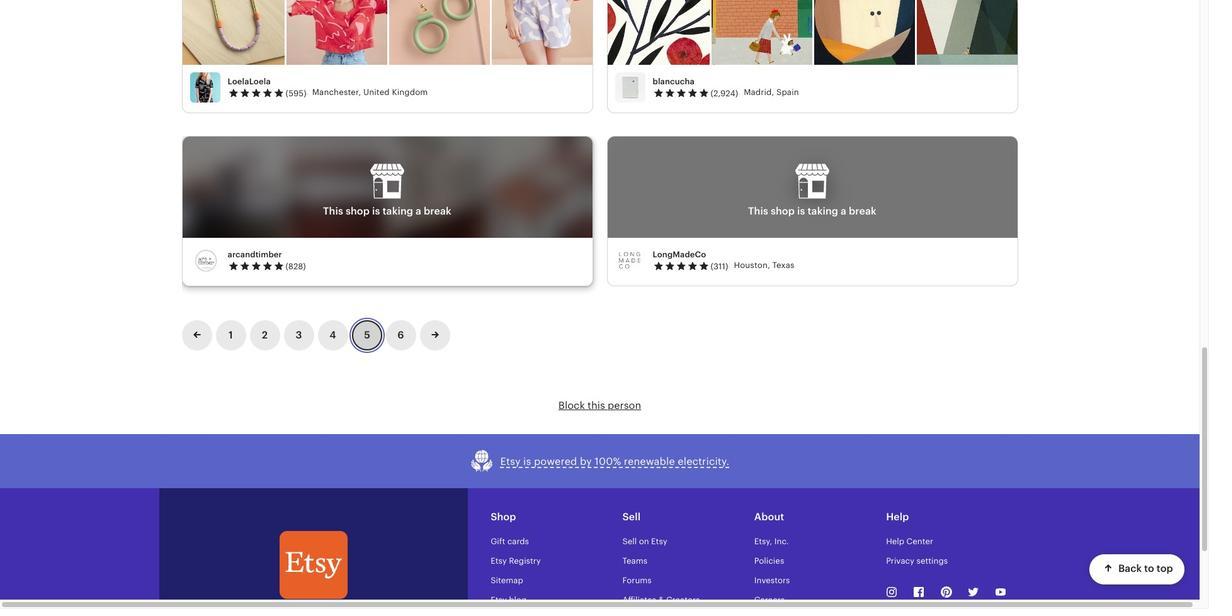 Task type: vqa. For each thing, say whether or not it's contained in the screenshot.


Task type: locate. For each thing, give the bounding box(es) containing it.
avatar belonging to loelaloela image
[[190, 73, 220, 103]]

1 taking from the left
[[383, 205, 413, 217]]

blancucha
[[653, 77, 695, 86]]

2
[[262, 330, 268, 342]]

affiliates & creators
[[623, 596, 700, 605]]

this
[[323, 205, 343, 217], [748, 205, 768, 217]]

arcandtimber
[[228, 250, 282, 260]]

shop
[[346, 205, 370, 217], [771, 205, 795, 217]]

1 horizontal spatial a
[[841, 205, 846, 217]]

sell for sell on etsy
[[623, 537, 637, 547]]

sell up on
[[623, 512, 641, 524]]

inc.
[[774, 537, 789, 547]]

2 horizontal spatial is
[[797, 205, 805, 217]]

1 button
[[216, 321, 246, 351]]

etsy down gift
[[491, 557, 507, 566]]

sell on etsy link
[[623, 537, 667, 547]]

1 vertical spatial help
[[886, 537, 904, 547]]

2 this shop is taking a break from the left
[[748, 205, 877, 217]]

0 horizontal spatial break
[[424, 205, 451, 217]]

to
[[1144, 563, 1154, 575]]

sell left on
[[623, 537, 637, 547]]

electricity.
[[678, 456, 730, 468]]

a for houston, texas
[[841, 205, 846, 217]]

break
[[424, 205, 451, 217], [849, 205, 877, 217]]

sell
[[623, 512, 641, 524], [623, 537, 637, 547]]

0 horizontal spatial shop
[[346, 205, 370, 217]]

etsy blog link
[[491, 596, 527, 605]]

cards
[[507, 537, 529, 547]]

policies
[[754, 557, 784, 566]]

taking
[[383, 205, 413, 217], [808, 205, 838, 217]]

etsy, inc.
[[754, 537, 789, 547]]

avatar belonging to longmadeco image
[[615, 246, 645, 276]]

registry
[[509, 557, 541, 566]]

100%
[[595, 456, 621, 468]]

about
[[754, 512, 784, 524]]

1 sell from the top
[[623, 512, 641, 524]]

settings
[[917, 557, 948, 566]]

gift
[[491, 537, 505, 547]]

united
[[363, 88, 390, 97]]

help
[[886, 512, 909, 524], [886, 537, 904, 547]]

6
[[398, 330, 404, 342]]

etsy
[[500, 456, 521, 468], [651, 537, 667, 547], [491, 557, 507, 566], [491, 596, 507, 605]]

back
[[1119, 563, 1142, 575]]

texas
[[772, 261, 794, 270]]

help for help
[[886, 512, 909, 524]]

2 shop from the left
[[771, 205, 795, 217]]

avatar belonging to blancucha image
[[615, 73, 645, 103]]

0 vertical spatial help
[[886, 512, 909, 524]]

etsy for etsy registry
[[491, 557, 507, 566]]

2 button
[[250, 321, 280, 351]]

1 this from the left
[[323, 205, 343, 217]]

sell for sell
[[623, 512, 641, 524]]

renewable
[[624, 456, 675, 468]]

this for houston, texas
[[748, 205, 768, 217]]

1 vertical spatial sell
[[623, 537, 637, 547]]

help up privacy
[[886, 537, 904, 547]]

a
[[416, 205, 421, 217], [841, 205, 846, 217]]

madrid,
[[744, 88, 774, 97]]

1 shop from the left
[[346, 205, 370, 217]]

1 break from the left
[[424, 205, 451, 217]]

2 help from the top
[[886, 537, 904, 547]]

0 horizontal spatial this
[[323, 205, 343, 217]]

5 button
[[352, 321, 382, 351]]

help center link
[[886, 537, 933, 547]]

1 horizontal spatial break
[[849, 205, 877, 217]]

taking for (828)
[[383, 205, 413, 217]]

etsy right on
[[651, 537, 667, 547]]

1 horizontal spatial is
[[523, 456, 531, 468]]

houston,
[[734, 261, 770, 270]]

1 this shop is taking a break from the left
[[323, 205, 451, 217]]

(2,924)
[[711, 89, 738, 98]]

0 horizontal spatial taking
[[383, 205, 413, 217]]

gift cards link
[[491, 537, 529, 547]]

help for help center
[[886, 537, 904, 547]]

shop
[[491, 512, 516, 524]]

0 horizontal spatial a
[[416, 205, 421, 217]]

blog
[[509, 596, 527, 605]]

taking for houston, texas
[[808, 205, 838, 217]]

is
[[372, 205, 380, 217], [797, 205, 805, 217], [523, 456, 531, 468]]

center
[[907, 537, 933, 547]]

this shop is taking a break
[[323, 205, 451, 217], [748, 205, 877, 217]]

1 horizontal spatial this shop is taking a break
[[748, 205, 877, 217]]

block
[[558, 400, 585, 412]]

on
[[639, 537, 649, 547]]

careers link
[[754, 596, 785, 605]]

2 a from the left
[[841, 205, 846, 217]]

help up help center link
[[886, 512, 909, 524]]

help center
[[886, 537, 933, 547]]

break for houston, texas
[[849, 205, 877, 217]]

item from this shop image
[[182, 0, 285, 65], [287, 0, 387, 65], [389, 0, 490, 65], [492, 0, 592, 65], [607, 0, 710, 65], [712, 0, 812, 65], [814, 0, 915, 65], [917, 0, 1017, 65], [182, 137, 285, 238], [287, 137, 387, 238], [389, 137, 490, 238], [492, 137, 592, 238]]

0 horizontal spatial this shop is taking a break
[[323, 205, 451, 217]]

0 vertical spatial sell
[[623, 512, 641, 524]]

etsy blog
[[491, 596, 527, 605]]

2 this from the left
[[748, 205, 768, 217]]

back to top
[[1119, 563, 1173, 575]]

creators
[[666, 596, 700, 605]]

6 button
[[386, 321, 416, 351]]

2 sell from the top
[[623, 537, 637, 547]]

2 taking from the left
[[808, 205, 838, 217]]

etsy left powered
[[500, 456, 521, 468]]

etsy for etsy is powered by 100% renewable electricity.
[[500, 456, 521, 468]]

0 horizontal spatial is
[[372, 205, 380, 217]]

5
[[364, 330, 370, 342]]

4 button
[[318, 321, 348, 351]]

etsy,
[[754, 537, 772, 547]]

1 horizontal spatial shop
[[771, 205, 795, 217]]

shop for houston, texas
[[771, 205, 795, 217]]

etsy inside button
[[500, 456, 521, 468]]

2 break from the left
[[849, 205, 877, 217]]

1 horizontal spatial this
[[748, 205, 768, 217]]

etsy registry
[[491, 557, 541, 566]]

1 help from the top
[[886, 512, 909, 524]]

1 a from the left
[[416, 205, 421, 217]]

powered
[[534, 456, 577, 468]]

teams link
[[623, 557, 647, 566]]

1 horizontal spatial taking
[[808, 205, 838, 217]]

etsy left blog
[[491, 596, 507, 605]]

this shop is taking a break for (828)
[[323, 205, 451, 217]]



Task type: describe. For each thing, give the bounding box(es) containing it.
etsy registry link
[[491, 557, 541, 566]]

shop for (828)
[[346, 205, 370, 217]]

block this person
[[558, 400, 641, 412]]

(595)
[[286, 89, 306, 98]]

houston, texas
[[734, 261, 794, 270]]

longmadeco
[[653, 250, 706, 260]]

etsy for etsy blog
[[491, 596, 507, 605]]

a for (828)
[[416, 205, 421, 217]]

forums link
[[623, 576, 652, 586]]

is inside etsy is powered by 100% renewable electricity. button
[[523, 456, 531, 468]]

affiliates & creators link
[[623, 596, 700, 605]]

block this person button
[[558, 400, 641, 412]]

3
[[296, 330, 302, 342]]

sitemap
[[491, 576, 523, 586]]

(311)
[[711, 262, 728, 271]]

etsy, inc. link
[[754, 537, 789, 547]]

4
[[330, 330, 336, 342]]

spain
[[776, 88, 799, 97]]

manchester,
[[312, 88, 361, 97]]

manchester, united kingdom
[[312, 88, 428, 97]]

this shop is taking a break for houston, texas
[[748, 205, 877, 217]]

privacy
[[886, 557, 914, 566]]

3 button
[[284, 321, 314, 351]]

avatar belonging to arcandtimber image
[[190, 246, 220, 276]]

this for (828)
[[323, 205, 343, 217]]

investors
[[754, 576, 790, 586]]

teams
[[623, 557, 647, 566]]

etsy is powered by 100% renewable electricity.
[[500, 456, 730, 468]]

(828)
[[286, 262, 306, 271]]

careers
[[754, 596, 785, 605]]

back to top button
[[1090, 555, 1185, 585]]

investors link
[[754, 576, 790, 586]]

sitemap link
[[491, 576, 523, 586]]

privacy settings link
[[886, 557, 948, 566]]

break for (828)
[[424, 205, 451, 217]]

affiliates
[[623, 596, 656, 605]]

sell on etsy
[[623, 537, 667, 547]]

forums
[[623, 576, 652, 586]]

is for houston, texas
[[797, 205, 805, 217]]

kingdom
[[392, 88, 428, 97]]

loelaloela
[[228, 77, 271, 86]]

policies link
[[754, 557, 784, 566]]

this
[[588, 400, 605, 412]]

madrid, spain
[[744, 88, 799, 97]]

privacy settings
[[886, 557, 948, 566]]

1
[[229, 330, 233, 342]]

by
[[580, 456, 592, 468]]

is for (828)
[[372, 205, 380, 217]]

&
[[658, 596, 664, 605]]

etsy is powered by 100% renewable electricity. button
[[470, 450, 730, 474]]

person
[[608, 400, 641, 412]]

top
[[1157, 563, 1173, 575]]

gift cards
[[491, 537, 529, 547]]



